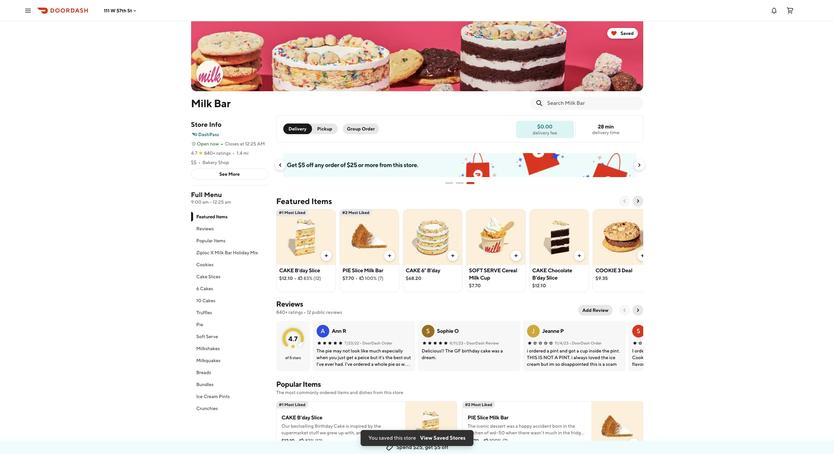 Task type: vqa. For each thing, say whether or not it's contained in the screenshot.


Task type: describe. For each thing, give the bounding box(es) containing it.
cake inside cake chocolate b'day slice $12.10
[[533, 268, 547, 274]]

0 items, open order cart image
[[787, 6, 795, 14]]

pie
[[196, 322, 203, 328]]

chocolate
[[548, 268, 573, 274]]

doordash for j
[[572, 341, 590, 346]]

11/4/23
[[555, 341, 569, 346]]

1 #1 most liked from the top
[[279, 210, 306, 215]]

5
[[290, 356, 292, 361]]

0 vertical spatial 840+
[[204, 151, 216, 156]]

2 horizontal spatial add item to cart image
[[632, 442, 637, 447]]

crunchies
[[196, 406, 218, 412]]

get
[[425, 445, 433, 451]]

open
[[197, 141, 209, 147]]

$12.10 for $12.10 •
[[282, 439, 295, 444]]

breads button
[[191, 367, 268, 379]]

order for a
[[382, 341, 393, 346]]

popular for popular items
[[196, 238, 213, 244]]

ice
[[196, 394, 203, 400]]

1 #1 from the top
[[279, 210, 284, 215]]

delivery inside 28 min delivery time
[[593, 130, 610, 135]]

$$ • bakery shop
[[191, 160, 229, 165]]

spend
[[397, 445, 412, 451]]

0 horizontal spatial #2 most liked
[[342, 210, 370, 215]]

dashpass
[[198, 132, 219, 137]]

mix
[[250, 250, 258, 256]]

notification bell image
[[771, 6, 779, 14]]

1 horizontal spatial (7)
[[503, 439, 508, 444]]

28 min delivery time
[[593, 124, 620, 135]]

cake chocolate b'day slice $12.10
[[533, 268, 573, 289]]

0 horizontal spatial cake b'day slice image
[[277, 209, 336, 265]]

full menu 9:00 am - 12:25 am
[[191, 191, 231, 205]]

• closes at 12:25 am
[[221, 141, 265, 147]]

reviews 840+ ratings • 12 public reviews
[[276, 300, 343, 315]]

view saved stores
[[420, 435, 466, 442]]

milkquakes button
[[191, 355, 268, 367]]

0 horizontal spatial previous button of carousel image
[[278, 163, 283, 168]]

0 vertical spatial ratings
[[216, 151, 231, 156]]

full
[[191, 191, 203, 199]]

this for items
[[384, 390, 392, 396]]

the
[[276, 390, 284, 396]]

now
[[210, 141, 219, 147]]

1.4 mi
[[237, 151, 249, 156]]

1 vertical spatial 83% (12)
[[305, 439, 323, 444]]

9:00
[[191, 200, 202, 205]]

$7.70 •
[[468, 439, 482, 444]]

$25,
[[413, 445, 424, 451]]

2 #1 most liked from the top
[[279, 403, 306, 408]]

doordash for s
[[467, 341, 485, 346]]

• doordash order for j
[[570, 341, 602, 346]]

spend $25, get $5 off
[[397, 445, 449, 451]]

closes
[[225, 141, 239, 147]]

1 vertical spatial next button of carousel image
[[636, 199, 641, 204]]

or
[[358, 162, 364, 169]]

840+ ratings •
[[204, 151, 235, 156]]

saved inside view saved stores button
[[434, 435, 449, 442]]

add item to cart image for soft
[[514, 253, 519, 259]]

b'day inside cake 6" b'day $68.20
[[427, 268, 441, 274]]

commonly
[[297, 390, 319, 396]]

Pickup radio
[[308, 124, 338, 134]]

28
[[598, 124, 604, 130]]

menu
[[204, 191, 222, 199]]

1 vertical spatial 100%
[[490, 439, 502, 444]]

jeanne
[[543, 328, 560, 335]]

0 horizontal spatial add item to cart image
[[387, 253, 392, 259]]

0 horizontal spatial 100%
[[365, 276, 377, 281]]

reviews link
[[276, 300, 303, 309]]

1 vertical spatial pie slice milk bar
[[468, 415, 509, 421]]

Delivery radio
[[283, 124, 312, 134]]

1 horizontal spatial previous button of carousel image
[[622, 199, 628, 204]]

of 5 stars
[[285, 356, 301, 361]]

items
[[338, 390, 349, 396]]

add review
[[583, 308, 609, 313]]

1 horizontal spatial pie slice milk bar image
[[592, 402, 644, 454]]

1 vertical spatial cake b'day slice
[[282, 415, 323, 421]]

cookie 3 deal image
[[593, 209, 652, 265]]

any
[[315, 162, 324, 169]]

jeanne p
[[543, 328, 564, 335]]

popular items the most commonly ordered items and dishes from this store
[[276, 380, 404, 396]]

1 horizontal spatial add item to cart image
[[577, 253, 582, 259]]

pie button
[[191, 319, 268, 331]]

12
[[307, 310, 311, 315]]

2 vertical spatial this
[[394, 435, 403, 442]]

ziploc x milk bar holiday mix button
[[191, 247, 268, 259]]

0 vertical spatial cake b'day slice
[[279, 268, 320, 274]]

and
[[350, 390, 358, 396]]

see
[[219, 172, 228, 177]]

0 vertical spatial 12:25
[[245, 141, 256, 147]]

0 vertical spatial 4.7
[[191, 151, 197, 156]]

x
[[211, 250, 214, 256]]

$12.10 for $12.10
[[279, 276, 293, 281]]

open menu image
[[24, 6, 32, 14]]

1 vertical spatial 83%
[[305, 439, 314, 444]]

0 vertical spatial 83% (12)
[[304, 276, 321, 281]]

1 horizontal spatial off
[[442, 445, 449, 451]]

0 horizontal spatial featured
[[196, 214, 215, 220]]

from for $5
[[380, 162, 392, 169]]

truffles
[[196, 310, 212, 316]]

store.
[[404, 162, 419, 169]]

$7.70 inside the soft serve cereal milk cup $7.70
[[469, 283, 481, 289]]

1 vertical spatial featured items
[[196, 214, 228, 220]]

ann r
[[332, 328, 346, 335]]

view
[[420, 435, 433, 442]]

• inside 'reviews 840+ ratings • 12 public reviews'
[[304, 310, 306, 315]]

cake
[[196, 274, 208, 280]]

soft serve cereal milk cup image
[[467, 209, 526, 265]]

saved
[[379, 435, 393, 442]]

0 horizontal spatial $5
[[298, 162, 305, 169]]

select promotional banner element
[[445, 177, 475, 189]]

featured items heading
[[276, 196, 332, 207]]

breads
[[196, 370, 211, 376]]

1 horizontal spatial featured items
[[276, 197, 332, 206]]

add review button
[[579, 305, 613, 316]]

0 horizontal spatial 100% (7)
[[365, 276, 384, 281]]

stores
[[450, 435, 466, 442]]

sophie
[[437, 328, 454, 335]]

milk bar
[[191, 97, 231, 110]]

10 cakes button
[[191, 295, 268, 307]]

j
[[532, 328, 535, 335]]

8/11/23
[[450, 341, 464, 346]]

0 vertical spatial of
[[341, 162, 346, 169]]

milkshakes button
[[191, 343, 268, 355]]

items inside button
[[214, 238, 226, 244]]

2 s from the left
[[637, 328, 641, 335]]

0 vertical spatial pie slice milk bar image
[[340, 209, 399, 265]]

1 vertical spatial cake b'day slice image
[[405, 402, 457, 454]]

slices
[[208, 274, 221, 280]]

saved button
[[608, 28, 638, 39]]

next image
[[636, 308, 641, 313]]

w
[[111, 8, 116, 13]]

reviews for reviews
[[196, 226, 214, 232]]

cookies button
[[191, 259, 268, 271]]

open now
[[197, 141, 219, 147]]

st
[[127, 8, 132, 13]]

1 vertical spatial review
[[486, 341, 499, 346]]

serve
[[206, 334, 218, 340]]



Task type: locate. For each thing, give the bounding box(es) containing it.
milk bar image
[[191, 21, 644, 91], [197, 61, 222, 87]]

$7.70
[[343, 276, 355, 281], [469, 283, 481, 289], [468, 439, 479, 444]]

this up spend
[[394, 435, 403, 442]]

0 horizontal spatial pie slice milk bar image
[[340, 209, 399, 265]]

doordash right 11/4/23
[[572, 341, 590, 346]]

reviews
[[327, 310, 343, 315]]

0 horizontal spatial 840+
[[204, 151, 216, 156]]

$12.10 inside cake chocolate b'day slice $12.10
[[533, 283, 546, 289]]

cereal
[[502, 268, 518, 274]]

1 delivery from the left
[[593, 130, 610, 135]]

1 vertical spatial $5
[[434, 445, 441, 451]]

reviews button
[[191, 223, 268, 235]]

off left any
[[306, 162, 314, 169]]

1 vertical spatial off
[[442, 445, 449, 451]]

1 horizontal spatial #2
[[465, 403, 471, 408]]

0 vertical spatial #2
[[342, 210, 348, 215]]

12:25 right 'at'
[[245, 141, 256, 147]]

0 horizontal spatial #2
[[342, 210, 348, 215]]

milk inside button
[[215, 250, 224, 256]]

holiday
[[233, 250, 249, 256]]

mi
[[244, 151, 249, 156]]

items
[[312, 197, 332, 206], [216, 214, 228, 220], [214, 238, 226, 244], [303, 380, 321, 389]]

0 vertical spatial off
[[306, 162, 314, 169]]

0 vertical spatial from
[[380, 162, 392, 169]]

$9.35
[[596, 276, 608, 281]]

1 vertical spatial 100% (7)
[[490, 439, 508, 444]]

from inside popular items the most commonly ordered items and dishes from this store
[[373, 390, 383, 396]]

$12.10 •
[[282, 439, 298, 444]]

1 horizontal spatial 100% (7)
[[490, 439, 508, 444]]

bar
[[214, 97, 231, 110], [225, 250, 232, 256], [375, 268, 384, 274], [501, 415, 509, 421]]

crunchies button
[[191, 403, 268, 415]]

0 horizontal spatial saved
[[434, 435, 449, 442]]

from right dishes
[[373, 390, 383, 396]]

bar inside button
[[225, 250, 232, 256]]

#1 most liked down featured items 'heading'
[[279, 210, 306, 215]]

0 vertical spatial 83%
[[304, 276, 313, 281]]

add item to cart image
[[387, 253, 392, 259], [577, 253, 582, 259], [632, 442, 637, 447]]

am left -
[[203, 200, 209, 205]]

pie slice milk bar image
[[340, 209, 399, 265], [592, 402, 644, 454]]

0 horizontal spatial s
[[427, 328, 430, 335]]

this right dishes
[[384, 390, 392, 396]]

saved inside saved button
[[621, 31, 634, 36]]

1 • doordash order from the left
[[360, 341, 393, 346]]

1 vertical spatial cakes
[[202, 298, 216, 304]]

0 horizontal spatial store
[[393, 390, 404, 396]]

1 horizontal spatial pie slice milk bar
[[468, 415, 509, 421]]

2 vertical spatial $12.10
[[282, 439, 295, 444]]

popular for popular items the most commonly ordered items and dishes from this store
[[276, 380, 302, 389]]

slice
[[309, 268, 320, 274], [352, 268, 363, 274], [547, 275, 558, 281], [311, 415, 323, 421], [477, 415, 489, 421]]

#2
[[342, 210, 348, 215], [465, 403, 471, 408]]

store up spend
[[404, 435, 416, 442]]

0 vertical spatial review
[[593, 308, 609, 313]]

3 doordash from the left
[[572, 341, 590, 346]]

previous button of carousel image
[[278, 163, 283, 168], [622, 199, 628, 204]]

(7) left $68.20
[[378, 276, 384, 281]]

reviews for reviews 840+ ratings • 12 public reviews
[[276, 300, 303, 309]]

0 vertical spatial next button of carousel image
[[637, 163, 642, 168]]

0 vertical spatial 100% (7)
[[365, 276, 384, 281]]

cake 6" b'day $68.20
[[406, 268, 441, 281]]

1 vertical spatial of
[[285, 356, 289, 361]]

items inside 'heading'
[[312, 197, 332, 206]]

1 vertical spatial 4.7
[[289, 335, 298, 343]]

of left $25
[[341, 162, 346, 169]]

soft serve cereal milk cup $7.70
[[469, 268, 518, 289]]

83% up 'reviews 840+ ratings • 12 public reviews' at left
[[304, 276, 313, 281]]

6
[[196, 286, 199, 292]]

cup
[[481, 275, 491, 281]]

order for j
[[591, 341, 602, 346]]

0 vertical spatial (12)
[[314, 276, 321, 281]]

of left 5
[[285, 356, 289, 361]]

you
[[369, 435, 378, 442]]

ice cream pints
[[196, 394, 230, 400]]

Item Search search field
[[548, 100, 638, 107]]

0 vertical spatial cake b'day slice image
[[277, 209, 336, 265]]

$5
[[298, 162, 305, 169], [434, 445, 441, 451]]

4.7 up $$
[[191, 151, 197, 156]]

0 horizontal spatial (7)
[[378, 276, 384, 281]]

0 vertical spatial #1 most liked
[[279, 210, 306, 215]]

group order
[[347, 126, 375, 132]]

0 horizontal spatial pie slice milk bar
[[343, 268, 384, 274]]

2 vertical spatial $7.70
[[468, 439, 479, 444]]

ordered
[[320, 390, 337, 396]]

more
[[229, 172, 240, 177]]

cake inside cake 6" b'day $68.20
[[406, 268, 421, 274]]

stars
[[293, 356, 301, 361]]

group
[[347, 126, 361, 132]]

popular inside popular items the most commonly ordered items and dishes from this store
[[276, 380, 302, 389]]

am
[[257, 141, 265, 147]]

most
[[285, 390, 296, 396]]

1 vertical spatial ratings
[[289, 310, 303, 315]]

from
[[380, 162, 392, 169], [373, 390, 383, 396]]

840+ inside 'reviews 840+ ratings • 12 public reviews'
[[276, 310, 288, 315]]

add item to cart image for cake
[[450, 253, 456, 259]]

add item to cart image
[[324, 253, 329, 259], [450, 253, 456, 259], [514, 253, 519, 259], [640, 253, 646, 259], [445, 442, 451, 447]]

store
[[191, 121, 208, 128]]

this left 'store.' at top
[[393, 162, 403, 169]]

ratings up shop
[[216, 151, 231, 156]]

add item to cart image for cookie
[[640, 253, 646, 259]]

1 horizontal spatial 12:25
[[245, 141, 256, 147]]

delivery left time
[[593, 130, 610, 135]]

delivery inside "$0.00 delivery fee"
[[533, 130, 550, 135]]

83% right the $12.10 •
[[305, 439, 314, 444]]

cake 6" b'day image
[[403, 209, 462, 265]]

1 doordash from the left
[[363, 341, 381, 346]]

doordash for a
[[363, 341, 381, 346]]

0 horizontal spatial ratings
[[216, 151, 231, 156]]

1 vertical spatial $12.10
[[533, 283, 546, 289]]

12:25 right -
[[213, 200, 224, 205]]

see more button
[[191, 169, 268, 180]]

0 horizontal spatial • doordash order
[[360, 341, 393, 346]]

0 horizontal spatial off
[[306, 162, 314, 169]]

0 horizontal spatial of
[[285, 356, 289, 361]]

popular up most at the left
[[276, 380, 302, 389]]

7/23/22
[[345, 341, 359, 346]]

3
[[618, 268, 621, 274]]

2 • doordash order from the left
[[570, 341, 602, 346]]

111
[[104, 8, 110, 13]]

1 horizontal spatial featured
[[276, 197, 310, 206]]

1 horizontal spatial • doordash order
[[570, 341, 602, 346]]

1 horizontal spatial delivery
[[593, 130, 610, 135]]

featured
[[276, 197, 310, 206], [196, 214, 215, 220]]

delivery
[[593, 130, 610, 135], [533, 130, 550, 135]]

cake slices
[[196, 274, 221, 280]]

reviews inside button
[[196, 226, 214, 232]]

cake chocolate b'day slice image
[[530, 209, 589, 265]]

1 horizontal spatial am
[[225, 200, 231, 205]]

pie
[[343, 268, 351, 274], [468, 415, 477, 421]]

milk inside the soft serve cereal milk cup $7.70
[[469, 275, 480, 281]]

2 horizontal spatial doordash
[[572, 341, 590, 346]]

1 vertical spatial saved
[[434, 435, 449, 442]]

2 #1 from the top
[[279, 403, 284, 408]]

100%
[[365, 276, 377, 281], [490, 439, 502, 444]]

(12) up 'reviews 840+ ratings • 12 public reviews' at left
[[314, 276, 321, 281]]

store right dishes
[[393, 390, 404, 396]]

1 horizontal spatial pie
[[468, 415, 477, 421]]

items inside popular items the most commonly ordered items and dishes from this store
[[303, 380, 321, 389]]

840+ up bakery
[[204, 151, 216, 156]]

4.7 up of 5 stars
[[289, 335, 298, 343]]

• doordash order right 7/23/22
[[360, 341, 393, 346]]

1 horizontal spatial 4.7
[[289, 335, 298, 343]]

fee
[[551, 130, 558, 135]]

• doordash order right 11/4/23
[[570, 341, 602, 346]]

1.4
[[237, 151, 243, 156]]

1 horizontal spatial saved
[[621, 31, 634, 36]]

1 horizontal spatial $5
[[434, 445, 441, 451]]

0 horizontal spatial delivery
[[533, 130, 550, 135]]

at
[[240, 141, 244, 147]]

a
[[321, 328, 325, 335]]

info
[[209, 121, 222, 128]]

s left sophie
[[427, 328, 430, 335]]

popular inside button
[[196, 238, 213, 244]]

cakes
[[200, 286, 213, 292], [202, 298, 216, 304]]

this inside popular items the most commonly ordered items and dishes from this store
[[384, 390, 392, 396]]

off down view saved stores button
[[442, 445, 449, 451]]

next button of carousel image
[[637, 163, 642, 168], [636, 199, 641, 204]]

ratings inside 'reviews 840+ ratings • 12 public reviews'
[[289, 310, 303, 315]]

order
[[325, 162, 340, 169]]

0 horizontal spatial 12:25
[[213, 200, 224, 205]]

0 vertical spatial $5
[[298, 162, 305, 169]]

2 am from the left
[[225, 200, 231, 205]]

store
[[393, 390, 404, 396], [404, 435, 416, 442]]

1 horizontal spatial 100%
[[490, 439, 502, 444]]

pie slice milk bar
[[343, 268, 384, 274], [468, 415, 509, 421]]

doordash right 7/23/22
[[363, 341, 381, 346]]

delivery down $0.00 at the right of page
[[533, 130, 550, 135]]

this for $5
[[393, 162, 403, 169]]

popular up the ziploc at the left bottom of the page
[[196, 238, 213, 244]]

1 vertical spatial 840+
[[276, 310, 288, 315]]

1 vertical spatial featured
[[196, 214, 215, 220]]

(7) right $7.70 • on the right of the page
[[503, 439, 508, 444]]

you saved this store
[[369, 435, 416, 442]]

more
[[365, 162, 379, 169]]

6 cakes button
[[191, 283, 268, 295]]

popular
[[196, 238, 213, 244], [276, 380, 302, 389]]

1 vertical spatial $7.70
[[469, 283, 481, 289]]

0 vertical spatial this
[[393, 162, 403, 169]]

b'day inside cake chocolate b'day slice $12.10
[[533, 275, 546, 281]]

0 vertical spatial popular
[[196, 238, 213, 244]]

1 am from the left
[[203, 200, 209, 205]]

cream
[[204, 394, 218, 400]]

1 vertical spatial (12)
[[315, 439, 323, 444]]

10
[[196, 298, 202, 304]]

slice inside cake chocolate b'day slice $12.10
[[547, 275, 558, 281]]

$25
[[347, 162, 357, 169]]

0 horizontal spatial reviews
[[196, 226, 214, 232]]

1 vertical spatial #1
[[279, 403, 284, 408]]

0 horizontal spatial am
[[203, 200, 209, 205]]

0 horizontal spatial pie
[[343, 268, 351, 274]]

#1
[[279, 210, 284, 215], [279, 403, 284, 408]]

order methods option group
[[283, 124, 338, 134]]

$0.00 delivery fee
[[533, 123, 558, 135]]

1 horizontal spatial review
[[593, 308, 609, 313]]

(12)
[[314, 276, 321, 281], [315, 439, 323, 444]]

1 horizontal spatial #2 most liked
[[465, 403, 493, 408]]

1 vertical spatial #1 most liked
[[279, 403, 306, 408]]

from right more on the left
[[380, 162, 392, 169]]

1 horizontal spatial reviews
[[276, 300, 303, 309]]

0 vertical spatial #2 most liked
[[342, 210, 370, 215]]

$0.00
[[538, 123, 553, 130]]

1 horizontal spatial cake b'day slice image
[[405, 402, 457, 454]]

83% (12) up 'reviews 840+ ratings • 12 public reviews' at left
[[304, 276, 321, 281]]

1 horizontal spatial ratings
[[289, 310, 303, 315]]

12:25 inside full menu 9:00 am - 12:25 am
[[213, 200, 224, 205]]

group order button
[[343, 124, 379, 134]]

popular items
[[196, 238, 226, 244]]

2 delivery from the left
[[533, 130, 550, 135]]

am right -
[[225, 200, 231, 205]]

featured inside featured items 'heading'
[[276, 197, 310, 206]]

$7.70 for $7.70 •
[[468, 439, 479, 444]]

0 vertical spatial (7)
[[378, 276, 384, 281]]

#1 down 'the'
[[279, 403, 284, 408]]

ice cream pints button
[[191, 391, 268, 403]]

cookies
[[196, 262, 214, 268]]

view saved stores button
[[420, 435, 466, 442]]

6 cakes
[[196, 286, 213, 292]]

1 horizontal spatial 840+
[[276, 310, 288, 315]]

0 vertical spatial $7.70
[[343, 276, 355, 281]]

order inside 'button'
[[362, 126, 375, 132]]

#1 down featured items 'heading'
[[279, 210, 284, 215]]

pickup
[[317, 126, 333, 132]]

• doordash review
[[464, 341, 499, 346]]

1 s from the left
[[427, 328, 430, 335]]

order
[[362, 126, 375, 132], [382, 341, 393, 346], [591, 341, 602, 346]]

milk
[[191, 97, 212, 110], [215, 250, 224, 256], [364, 268, 375, 274], [469, 275, 480, 281], [490, 415, 500, 421]]

o
[[455, 328, 459, 335]]

0 vertical spatial previous button of carousel image
[[278, 163, 283, 168]]

0 vertical spatial reviews
[[196, 226, 214, 232]]

store inside popular items the most commonly ordered items and dishes from this store
[[393, 390, 404, 396]]

previous image
[[622, 308, 628, 313]]

• doordash order for a
[[360, 341, 393, 346]]

1 vertical spatial pie
[[468, 415, 477, 421]]

cakes right 10
[[202, 298, 216, 304]]

soft serve
[[196, 334, 218, 340]]

cake b'day slice image
[[277, 209, 336, 265], [405, 402, 457, 454]]

featured items
[[276, 197, 332, 206], [196, 214, 228, 220]]

1 vertical spatial #2 most liked
[[465, 403, 493, 408]]

cakes for 10 cakes
[[202, 298, 216, 304]]

1 vertical spatial (7)
[[503, 439, 508, 444]]

0 vertical spatial pie
[[343, 268, 351, 274]]

dishes
[[359, 390, 373, 396]]

83% (12) right the $12.10 •
[[305, 439, 323, 444]]

cakes right 6
[[200, 286, 213, 292]]

from for items
[[373, 390, 383, 396]]

doordash
[[363, 341, 381, 346], [467, 341, 485, 346], [572, 341, 590, 346]]

truffles button
[[191, 307, 268, 319]]

liked
[[295, 210, 306, 215], [359, 210, 370, 215], [295, 403, 306, 408], [482, 403, 493, 408]]

review inside button
[[593, 308, 609, 313]]

0 horizontal spatial featured items
[[196, 214, 228, 220]]

840+ down reviews link
[[276, 310, 288, 315]]

0 vertical spatial pie slice milk bar
[[343, 268, 384, 274]]

(12) right the $12.10 •
[[315, 439, 323, 444]]

#1 most liked down most at the left
[[279, 403, 306, 408]]

cookie 3 deal $9.35
[[596, 268, 633, 281]]

cakes for 6 cakes
[[200, 286, 213, 292]]

1 vertical spatial store
[[404, 435, 416, 442]]

shop
[[218, 160, 229, 165]]

$7.70 for $7.70
[[343, 276, 355, 281]]

p
[[561, 328, 564, 335]]

0 vertical spatial cakes
[[200, 286, 213, 292]]

1 horizontal spatial store
[[404, 435, 416, 442]]

1 horizontal spatial doordash
[[467, 341, 485, 346]]

s down next icon
[[637, 328, 641, 335]]

ratings down reviews link
[[289, 310, 303, 315]]

2 doordash from the left
[[467, 341, 485, 346]]

1 vertical spatial from
[[373, 390, 383, 396]]

840+
[[204, 151, 216, 156], [276, 310, 288, 315]]

reviews inside 'reviews 840+ ratings • 12 public reviews'
[[276, 300, 303, 309]]

doordash right 8/11/23
[[467, 341, 485, 346]]



